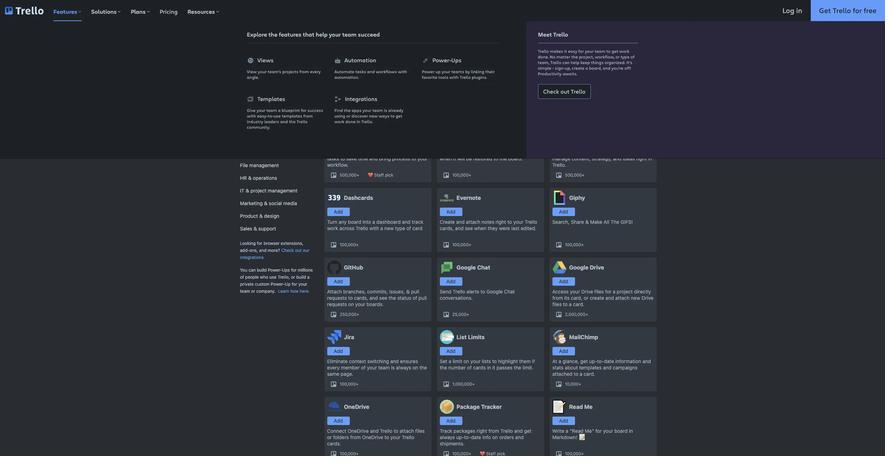 Task type: vqa. For each thing, say whether or not it's contained in the screenshot.
for inside the Access Your Drive Files For A Project Directly From Its Card, Or Create And Attach New Drive Files To A Card.
yes



Task type: describe. For each thing, give the bounding box(es) containing it.
will
[[458, 156, 465, 162]]

switching
[[368, 359, 389, 365]]

for up how
[[292, 282, 297, 287]]

+ down content, at the top right of the page
[[582, 173, 585, 178]]

a right 'into'
[[373, 219, 375, 225]]

for inside the see updated information and previews for any box files or folders attached to a card.
[[416, 80, 422, 86]]

add button for box
[[327, 68, 350, 77]]

for inside automatically copy trello cards for repeated tasks to save time and bring process to your workflow.
[[400, 149, 406, 155]]

power- up "their"
[[483, 55, 503, 62]]

or inside connect onedrive and trello to attach files or folders from onedrive to your trello cards.
[[327, 435, 332, 441]]

read me
[[570, 404, 593, 410]]

from inside access your drive files for a project directly from its card, or create and attach new drive files to a card.
[[553, 295, 563, 301]]

a down "their"
[[495, 80, 497, 86]]

simple
[[538, 65, 552, 71]]

out for trello
[[561, 88, 570, 95]]

tracker
[[482, 404, 502, 410]]

attached inside the at a glance, get up-to-date information and stats about templates and campaigns attached to a card.
[[553, 371, 573, 377]]

1 horizontal spatial up
[[503, 55, 510, 62]]

out for our
[[295, 248, 302, 253]]

cards, for github
[[354, 295, 368, 301]]

information inside the see updated information and previews for any box files or folders attached to a card.
[[358, 80, 383, 86]]

me
[[585, 404, 593, 410]]

your inside automatically copy trello cards for repeated tasks to save time and bring process to your workflow.
[[418, 156, 428, 162]]

+ for giphy
[[582, 242, 584, 248]]

board inside the turn any board into a dashboard and track work across trello with a new type of card
[[348, 219, 362, 225]]

& for operations
[[248, 175, 252, 181]]

search,
[[553, 219, 570, 225]]

set a limit on your lists to highlight them if the number of cards in it passes the limit.
[[440, 359, 536, 371]]

or down private
[[251, 289, 255, 294]]

+ for dashcards
[[356, 242, 359, 248]]

2 vertical spatial onedrive
[[362, 435, 384, 441]]

100,000 for evernote
[[453, 242, 469, 248]]

in inside find the apps your team is already using or discover new ways to get work done in trello.
[[357, 119, 361, 124]]

tasks inside quickly visualize inactive cards on your board, and keep tasks from going incomplete.
[[591, 86, 603, 92]]

the inside "attach branches, commits, issues, & pull requests to cards, and see the status of pull requests on your boards."
[[389, 295, 396, 301]]

add for box
[[334, 69, 343, 75]]

success
[[308, 107, 323, 113]]

the down set
[[440, 365, 448, 371]]

& for reporting
[[262, 91, 266, 97]]

your inside you can build power-ups for millions of people who use trello, or build a private custom power-up for your team or company.
[[299, 282, 307, 287]]

company.
[[256, 289, 276, 294]]

save
[[347, 156, 357, 162]]

up inside you can build power-ups for millions of people who use trello, or build a private custom power-up for your team or company.
[[285, 282, 291, 287]]

strategy,
[[592, 156, 612, 162]]

projects
[[283, 69, 299, 74]]

utilities
[[255, 116, 271, 122]]

ideas
[[623, 156, 636, 162]]

work inside find the apps your team is already using or discover new ways to get work done in trello.
[[335, 119, 345, 124]]

views
[[258, 56, 274, 64]]

+ for evernote
[[469, 242, 472, 248]]

meet trello
[[538, 31, 569, 38]]

can inside you can build power-ups for millions of people who use trello, or build a private custom power-up for your team or company.
[[249, 268, 256, 273]]

add link for onedrive
[[327, 417, 350, 426]]

right inside attach confluence pages to trello cards to manage content, strategy, and ideas right in trello.
[[637, 156, 647, 162]]

check out trello link
[[538, 84, 591, 99]]

view.
[[520, 80, 531, 86]]

features
[[53, 8, 77, 15]]

& for design
[[259, 213, 263, 219]]

from inside track packages right from trello and get always up-to-date info on orders and shipments.
[[489, 428, 500, 434]]

0 vertical spatial build
[[257, 268, 267, 273]]

board, inside trello makes it easy for your team to get work done. no matter the project, workflow, or type of team, trello can help keep things organized. it's simple - sign-up, create a board, and you're off! productivity awaits.
[[590, 65, 602, 71]]

0 horizontal spatial automation
[[240, 103, 266, 109]]

0 vertical spatial by
[[344, 32, 352, 41]]

plans
[[131, 8, 146, 15]]

and inside automatically copy trello cards for repeated tasks to save time and bring process to your workflow.
[[370, 156, 378, 162]]

log in link
[[775, 0, 811, 21]]

number
[[449, 365, 466, 371]]

trello. inside attach confluence pages to trello cards to manage content, strategy, and ideas right in trello.
[[553, 162, 567, 168]]

for inside looking for browser extensions, add-ons, and more?
[[257, 241, 262, 246]]

markdown!
[[553, 435, 578, 441]]

and inside "attach branches, commits, issues, & pull requests to cards, and see the status of pull requests on your boards."
[[370, 295, 378, 301]]

and inside connect onedrive and trello to attach files or folders from onedrive to your trello cards.
[[370, 428, 379, 434]]

right inside the create and attach notes right to your trello cards, and see when they were last edited.
[[496, 219, 507, 225]]

project inside access your drive files for a project directly from its card, or create and attach new drive files to a card.
[[617, 289, 633, 295]]

team inside give your team a blueprint for success with easy-to-use templates from industry leaders and the trello community.
[[267, 107, 277, 113]]

100,000 + down will
[[453, 173, 472, 178]]

a inside "set a limit on your lists to highlight them if the number of cards in it passes the limit."
[[449, 359, 452, 365]]

+ down be at the right top of the page
[[469, 173, 472, 178]]

directly
[[635, 289, 652, 295]]

see for github
[[380, 295, 388, 301]]

ups inside you can build power-ups for millions of people who use trello, or build a private custom power-up for your team or company.
[[282, 268, 290, 273]]

to- for track packages right from trello and get always up-to-date info on orders and shipments.
[[465, 435, 471, 441]]

done
[[346, 119, 356, 124]]

right inside track packages right from trello and get always up-to-date info on orders and shipments.
[[477, 428, 488, 434]]

1 500,000 + from the left
[[340, 173, 360, 178]]

your inside give your team a blueprint for success with easy-to-use templates from industry leaders and the trello community.
[[257, 107, 266, 113]]

and inside give your team a blueprint for success with easy-to-use templates from industry leaders and the trello community.
[[280, 119, 288, 124]]

explore
[[247, 31, 267, 38]]

they
[[488, 225, 498, 231]]

0 horizontal spatial by
[[255, 76, 261, 82]]

get
[[820, 6, 832, 15]]

cards inside automatically copy trello cards for repeated tasks to save time and bring process to your workflow.
[[386, 149, 398, 155]]

highlight
[[499, 359, 518, 365]]

for left millions
[[291, 268, 297, 273]]

100,000 for giphy
[[566, 242, 582, 248]]

add for card aging
[[560, 69, 569, 75]]

or right trello,
[[291, 275, 295, 280]]

features button
[[49, 0, 86, 21]]

quickly
[[553, 80, 570, 86]]

add link for card aging
[[553, 68, 575, 77]]

read
[[570, 404, 584, 410]]

+ for github
[[357, 312, 360, 317]]

a inside give your team a blueprint for success with easy-to-use templates from industry leaders and the trello community.
[[278, 107, 281, 113]]

files down 'google drive'
[[595, 289, 604, 295]]

last
[[512, 225, 520, 231]]

250,000
[[340, 312, 357, 317]]

add button for package tracker
[[440, 417, 463, 426]]

page.
[[341, 371, 354, 377]]

-
[[553, 65, 554, 71]]

100,000 down will
[[453, 173, 469, 178]]

power- up trello,
[[268, 268, 282, 273]]

from inside view your team's projects from every angle.
[[300, 69, 309, 74]]

automatically
[[327, 149, 358, 155]]

integrations icon image
[[335, 97, 341, 102]]

for inside access your drive files for a project directly from its card, or create and attach new drive files to a card.
[[606, 289, 612, 295]]

a right at
[[559, 359, 562, 365]]

add link for dashcards
[[327, 208, 350, 216]]

2,000,000 +
[[566, 312, 589, 317]]

quickly visualize inactive cards on your board, and keep tasks from going incomplete.
[[553, 80, 642, 98]]

2 vertical spatial drive
[[642, 295, 654, 301]]

boards.
[[367, 302, 384, 308]]

a up restored
[[480, 149, 482, 155]]

your inside the create and attach notes right to your trello cards, and see when they were last edited.
[[514, 219, 524, 225]]

to inside find the apps your team is already using or discover new ways to get work done in trello.
[[391, 113, 395, 119]]

view for view your team's projects from every angle.
[[247, 69, 257, 74]]

❤️
[[368, 173, 373, 178]]

add button for card aging
[[553, 68, 575, 77]]

the inside "snooze (archive) a card until a certain time, when it will be restored to the board."
[[500, 156, 507, 162]]

add for onedrive
[[334, 418, 343, 424]]

limits
[[468, 334, 485, 341]]

automation link
[[229, 101, 313, 112]]

file management link
[[229, 160, 313, 171]]

me"
[[585, 428, 595, 434]]

add link for evernote
[[440, 208, 463, 216]]

your inside quickly visualize inactive cards on your board, and keep tasks from going incomplete.
[[632, 80, 642, 86]]

sales
[[240, 226, 252, 232]]

1 vertical spatial drive
[[582, 289, 594, 295]]

turn any board into a dashboard and track work across trello with a new type of card
[[327, 219, 424, 231]]

your inside the eliminate context switching and ensures every member of your team is always on the same page.
[[367, 365, 377, 371]]

& for support
[[254, 226, 257, 232]]

dashboard
[[377, 219, 401, 225]]

github
[[344, 265, 364, 271]]

sign-
[[556, 65, 565, 71]]

card aging
[[570, 55, 600, 62]]

2 requests from the top
[[327, 302, 347, 308]]

add button for giphy
[[553, 208, 575, 216]]

to inside the create and attach notes right to your trello cards, and see when they were last edited.
[[508, 219, 513, 225]]

in inside attach confluence pages to trello cards to manage content, strategy, and ideas right in trello.
[[649, 156, 653, 162]]

to inside the see updated information and previews for any box files or folders attached to a card.
[[402, 86, 406, 92]]

use for who
[[269, 275, 277, 280]]

automation inside features element
[[345, 56, 377, 64]]

cards, for evernote
[[440, 225, 454, 231]]

previews
[[395, 80, 415, 86]]

analytics & reporting
[[240, 91, 288, 97]]

succeed
[[358, 31, 380, 38]]

0 vertical spatial box
[[344, 55, 355, 62]]

google for google chat
[[457, 265, 476, 271]]

team's
[[268, 69, 282, 74]]

trello inside automatically copy trello cards for repeated tasks to save time and bring process to your workflow.
[[372, 149, 384, 155]]

features
[[279, 31, 302, 38]]

power- up learn
[[271, 282, 285, 287]]

support
[[258, 226, 276, 232]]

eliminate context switching and ensures every member of your team is always on the same page.
[[327, 359, 427, 377]]

create
[[440, 219, 455, 225]]

your inside access your drive files for a project directly from its card, or create and attach new drive files to a card.
[[571, 289, 581, 295]]

1 vertical spatial management
[[268, 188, 298, 194]]

0 vertical spatial management
[[249, 162, 279, 168]]

for inside trello makes it easy for your team to get work done. no matter the project, workflow, or type of team, trello can help keep things organized. it's simple - sign-up, create a board, and you're off! productivity awaits.
[[579, 48, 584, 54]]

add link for github
[[327, 278, 350, 286]]

its
[[565, 295, 570, 301]]

25,000
[[453, 312, 467, 317]]

from inside connect onedrive and trello to attach files or folders from onedrive to your trello cards.
[[351, 435, 361, 441]]

0 vertical spatial help
[[316, 31, 328, 38]]

25,000 +
[[453, 312, 470, 317]]

ways
[[379, 113, 390, 119]]

and inside the see updated information and previews for any box files or folders attached to a card.
[[385, 80, 393, 86]]

1 horizontal spatial build
[[296, 275, 306, 280]]

trello inside track packages right from trello and get always up-to-date info on orders and shipments.
[[501, 428, 513, 434]]

add for google drive
[[560, 279, 569, 285]]

add for mailchimp
[[560, 348, 569, 354]]

add button for list limits
[[440, 347, 463, 356]]

and inside trello makes it easy for your team to get work done. no matter the project, workflow, or type of team, trello can help keep things organized. it's simple - sign-up, create a board, and you're off! productivity awaits.
[[603, 65, 611, 71]]

for inside write a "read me" for your board in markdown! 📝
[[596, 428, 602, 434]]

a right until
[[506, 149, 509, 155]]

trello inside give your team a blueprint for success with easy-to-use templates from industry leaders and the trello community.
[[297, 119, 308, 124]]

here.
[[300, 289, 310, 294]]

2 500,000 from the left
[[566, 173, 582, 178]]

cards inside "set a limit on your lists to highlight them if the number of cards in it passes the limit."
[[474, 365, 486, 371]]

log in
[[783, 6, 803, 15]]

100,000 + for dashcards
[[340, 242, 359, 248]]

1 vertical spatial onedrive
[[348, 428, 369, 434]]

of inside "set a limit on your lists to highlight them if the number of cards in it passes the limit."
[[468, 365, 472, 371]]

calendar
[[499, 80, 518, 86]]

make
[[591, 219, 603, 225]]

tasks inside "automate tasks and workflows with automation."
[[356, 69, 366, 74]]

use for to-
[[274, 113, 281, 119]]

(archive)
[[458, 149, 478, 155]]

board utilities link
[[229, 113, 313, 125]]

to inside access your drive files for a project directly from its card, or create and attach new drive files to a card.
[[564, 302, 568, 308]]

operations
[[253, 175, 277, 181]]

add link for box
[[327, 68, 350, 77]]

0 horizontal spatial chat
[[478, 265, 491, 271]]

team left succeed
[[343, 31, 357, 38]]

get trello for free
[[820, 6, 877, 15]]

until
[[495, 149, 505, 155]]

keep inside quickly visualize inactive cards on your board, and keep tasks from going incomplete.
[[579, 86, 590, 92]]

+ for jira
[[356, 382, 359, 387]]

a up 10,000 +
[[580, 371, 583, 377]]

add for package tracker
[[447, 418, 456, 424]]

1 vertical spatial pull
[[419, 295, 427, 301]]

from inside give your team a blueprint for success with easy-to-use templates from industry leaders and the trello community.
[[304, 113, 313, 119]]

add link for mailchimp
[[553, 347, 575, 356]]

team inside find the apps your team is already using or discover new ways to get work done in trello.
[[373, 107, 383, 113]]

date inside the at a glance, get up-to-date information and stats about templates and campaigns attached to a card.
[[605, 359, 615, 365]]

new inside find the apps your team is already using or discover new ways to get work done in trello.
[[369, 113, 378, 119]]

100,000 + for box
[[340, 103, 359, 108]]

same
[[327, 371, 340, 377]]

on inside the eliminate context switching and ensures every member of your team is always on the same page.
[[413, 365, 419, 371]]

and inside attach confluence pages to trello cards to manage content, strategy, and ideas right in trello.
[[614, 156, 622, 162]]

and inside "automate tasks and workflows with automation."
[[368, 69, 375, 74]]

cards down linking
[[475, 80, 488, 86]]

board.
[[509, 156, 523, 162]]

0 vertical spatial drive
[[590, 265, 605, 271]]

you
[[240, 268, 247, 273]]

add for github
[[334, 279, 343, 285]]

can inside trello makes it easy for your team to get work done. no matter the project, workflow, or type of team, trello can help keep things organized. it's simple - sign-up, create a board, and you're off! productivity awaits.
[[563, 60, 570, 65]]

trello,
[[278, 275, 290, 280]]

get inside find the apps your team is already using or discover new ways to get work done in trello.
[[396, 113, 403, 119]]

a down dashboard
[[381, 225, 383, 231]]

a left directly
[[613, 289, 616, 295]]

featured
[[241, 51, 263, 57]]

you can build power-ups for millions of people who use trello, or build a private custom power-up for your team or company.
[[240, 268, 313, 294]]

1 vertical spatial made
[[241, 76, 254, 82]]

it & project management link
[[229, 185, 313, 197]]

0 horizontal spatial project
[[251, 188, 267, 194]]

your inside power up your teams by linking their favorite tools with trello plugins.
[[442, 69, 451, 74]]

templates for card.
[[580, 365, 602, 371]]

up
[[436, 69, 441, 74]]

in inside write a "read me" for your board in markdown! 📝
[[630, 428, 634, 434]]

communication & collaboration link
[[229, 126, 313, 146]]

& left make
[[586, 219, 589, 225]]

find the apps your team is already using or discover new ways to get work done in trello.
[[335, 107, 404, 124]]

+ for google drive
[[586, 312, 589, 317]]

cards inside attach confluence pages to trello cards to manage content, strategy, and ideas right in trello.
[[631, 149, 644, 155]]

view your team's projects from every angle.
[[247, 69, 321, 80]]

solutions
[[91, 8, 117, 15]]

it & project management
[[240, 188, 298, 194]]

plugins.
[[472, 74, 488, 80]]

check out trello
[[544, 88, 586, 95]]

google for google drive
[[570, 265, 589, 271]]

attached inside the see updated information and previews for any box files or folders attached to a card.
[[380, 86, 400, 92]]

the right explore
[[269, 31, 278, 38]]

communication & collaboration
[[240, 129, 280, 143]]

add link for read me
[[553, 417, 575, 426]]

plans button
[[126, 0, 155, 21]]

view for view all
[[241, 64, 253, 70]]

leaders
[[265, 119, 279, 124]]

100,000 for dashcards
[[340, 242, 356, 248]]

status
[[398, 295, 412, 301]]

new inside the turn any board into a dashboard and track work across trello with a new type of card
[[385, 225, 394, 231]]

with inside power up your teams by linking their favorite tools with trello plugins.
[[450, 74, 459, 80]]

a down its
[[569, 302, 572, 308]]



Task type: locate. For each thing, give the bounding box(es) containing it.
of inside trello makes it easy for your team to get work done. no matter the project, workflow, or type of team, trello can help keep things organized. it's simple - sign-up, create a board, and you're off! productivity awaits.
[[631, 54, 635, 60]]

every up 'same'
[[327, 365, 340, 371]]

board, inside quickly visualize inactive cards on your board, and keep tasks from going incomplete.
[[553, 86, 568, 92]]

add link for google chat
[[440, 278, 463, 286]]

pull up the status
[[411, 289, 420, 295]]

context
[[349, 359, 366, 365]]

0 vertical spatial any
[[327, 86, 335, 92]]

get left write
[[525, 428, 532, 434]]

visualize trello cards in a calendar view.
[[440, 80, 531, 86]]

+ up mailchimp
[[586, 312, 589, 317]]

a inside write a "read me" for your board in markdown! 📝
[[566, 428, 569, 434]]

it
[[565, 48, 568, 54], [454, 156, 457, 162], [493, 365, 496, 371]]

repeated
[[407, 149, 428, 155]]

cards, inside "attach branches, commits, issues, & pull requests to cards, and see the status of pull requests on your boards."
[[354, 295, 368, 301]]

your inside view your team's projects from every angle.
[[258, 69, 267, 74]]

0 vertical spatial trello.
[[362, 119, 373, 124]]

on inside "attach branches, commits, issues, & pull requests to cards, and see the status of pull requests on your boards."
[[349, 302, 354, 308]]

see down "commits,"
[[380, 295, 388, 301]]

ups up trello,
[[282, 268, 290, 273]]

0 horizontal spatial 500,000 +
[[340, 173, 360, 178]]

the inside find the apps your team is already using or discover new ways to get work done in trello.
[[344, 107, 351, 113]]

every for view your team's projects from every angle.
[[310, 69, 321, 74]]

matter
[[557, 54, 571, 60]]

& for collaboration
[[277, 129, 280, 135]]

1 horizontal spatial it
[[493, 365, 496, 371]]

+ left ❤️
[[357, 173, 360, 178]]

hr & operations
[[240, 175, 277, 181]]

0 vertical spatial requests
[[327, 295, 347, 301]]

get inside trello makes it easy for your team to get work done. no matter the project, workflow, or type of team, trello can help keep things organized. it's simple - sign-up, create a board, and you're off! productivity awaits.
[[612, 48, 619, 54]]

every for eliminate context switching and ensures every member of your team is always on the same page.
[[327, 365, 340, 371]]

power- up up
[[433, 56, 452, 64]]

help inside trello makes it easy for your team to get work done. no matter the project, workflow, or type of team, trello can help keep things organized. it's simple - sign-up, create a board, and you're off! productivity awaits.
[[571, 60, 580, 65]]

0 vertical spatial information
[[358, 80, 383, 86]]

1 horizontal spatial automation
[[345, 56, 377, 64]]

cards inside quickly visualize inactive cards on your board, and keep tasks from going incomplete.
[[611, 80, 623, 86]]

1 horizontal spatial to-
[[465, 435, 471, 441]]

folders
[[363, 86, 379, 92], [333, 435, 349, 441]]

0 vertical spatial board,
[[590, 65, 602, 71]]

team up board utilities link
[[267, 107, 277, 113]]

0 vertical spatial to-
[[268, 113, 274, 119]]

to- down the automation link at the top left
[[268, 113, 274, 119]]

attach for attach branches, commits, issues, & pull requests to cards, and see the status of pull requests on your boards.
[[327, 289, 342, 295]]

+ for mailchimp
[[579, 382, 582, 387]]

when down the snooze
[[440, 156, 452, 162]]

0 horizontal spatial made by trello
[[241, 76, 276, 82]]

trello inside power up your teams by linking their favorite tools with trello plugins.
[[460, 74, 471, 80]]

0 vertical spatial card.
[[412, 86, 423, 92]]

any inside the turn any board into a dashboard and track work across trello with a new type of card
[[339, 219, 347, 225]]

you're
[[612, 65, 624, 71]]

to- for give your team a blueprint for success with easy-to-use templates from industry leaders and the trello community.
[[268, 113, 274, 119]]

add button for google drive
[[553, 278, 575, 286]]

1 vertical spatial date
[[471, 435, 482, 441]]

up down trello,
[[285, 282, 291, 287]]

the inside trello makes it easy for your team to get work done. no matter the project, workflow, or type of team, trello can help keep things organized. it's simple - sign-up, create a board, and you're off! productivity awaits.
[[572, 54, 579, 60]]

work down turn on the top left
[[327, 225, 338, 231]]

0 horizontal spatial folders
[[333, 435, 349, 441]]

add button up send
[[440, 278, 463, 286]]

certain
[[510, 149, 526, 155]]

0 vertical spatial tasks
[[356, 69, 366, 74]]

1 500,000 from the left
[[340, 173, 357, 178]]

0 vertical spatial date
[[605, 359, 615, 365]]

&
[[262, 91, 266, 97], [277, 129, 280, 135], [248, 175, 252, 181], [246, 188, 249, 194], [264, 200, 268, 206], [259, 213, 263, 219], [586, 219, 589, 225], [254, 226, 257, 232], [407, 289, 410, 295]]

see updated information and previews for any box files or folders attached to a card.
[[327, 80, 423, 92]]

0 vertical spatial attach
[[466, 219, 481, 225]]

1 horizontal spatial right
[[496, 219, 507, 225]]

1 vertical spatial work
[[335, 119, 345, 124]]

0 vertical spatial out
[[561, 88, 570, 95]]

cards, down branches,
[[354, 295, 368, 301]]

add button up the limit
[[440, 347, 463, 356]]

google
[[457, 265, 476, 271], [570, 265, 589, 271], [487, 289, 503, 295]]

cards, down create
[[440, 225, 454, 231]]

1 requests from the top
[[327, 295, 347, 301]]

add button for jira
[[327, 347, 350, 356]]

cards up going
[[611, 80, 623, 86]]

or inside the see updated information and previews for any box files or folders attached to a card.
[[357, 86, 362, 92]]

100,000 + for giphy
[[566, 242, 584, 248]]

type down dashboard
[[395, 225, 406, 231]]

2 horizontal spatial by
[[466, 69, 470, 74]]

the inside give your team a blueprint for success with easy-to-use templates from industry leaders and the trello community.
[[289, 119, 296, 124]]

it left will
[[454, 156, 457, 162]]

of inside you can build power-ups for millions of people who use trello, or build a private custom power-up for your team or company.
[[240, 275, 244, 280]]

for left free
[[854, 6, 863, 15]]

on up going
[[625, 80, 631, 86]]

the right matter
[[572, 54, 579, 60]]

0 vertical spatial can
[[563, 60, 570, 65]]

1 vertical spatial any
[[339, 219, 347, 225]]

work inside the turn any board into a dashboard and track work across trello with a new type of card
[[327, 225, 338, 231]]

0 horizontal spatial build
[[257, 268, 267, 273]]

0 vertical spatial made by trello
[[325, 32, 372, 41]]

is
[[384, 107, 388, 113], [391, 365, 395, 371]]

on inside quickly visualize inactive cards on your board, and keep tasks from going incomplete.
[[625, 80, 631, 86]]

add button up branches,
[[327, 278, 350, 286]]

1 vertical spatial tasks
[[591, 86, 603, 92]]

add link for jira
[[327, 347, 350, 356]]

type
[[621, 54, 630, 60], [395, 225, 406, 231]]

& inside "attach branches, commits, issues, & pull requests to cards, and see the status of pull requests on your boards."
[[407, 289, 410, 295]]

1 vertical spatial keep
[[579, 86, 590, 92]]

or right using
[[347, 113, 351, 119]]

check down quickly
[[544, 88, 560, 95]]

0 horizontal spatial new
[[369, 113, 378, 119]]

0 horizontal spatial any
[[327, 86, 335, 92]]

give your team a blueprint for success with easy-to-use templates from industry leaders and the trello community.
[[247, 107, 323, 130]]

add button for read me
[[553, 417, 575, 426]]

add for calendar power-up
[[447, 69, 456, 75]]

analytics & reporting link
[[229, 88, 313, 99]]

tasks right automate
[[356, 69, 366, 74]]

1 horizontal spatial folders
[[363, 86, 379, 92]]

by inside power up your teams by linking their favorite tools with trello plugins.
[[466, 69, 470, 74]]

your inside connect onedrive and trello to attach files or folders from onedrive to your trello cards.
[[391, 435, 401, 441]]

from inside quickly visualize inactive cards on your board, and keep tasks from going incomplete.
[[604, 86, 615, 92]]

or up cards.
[[327, 435, 332, 441]]

attach for attach confluence pages to trello cards to manage content, strategy, and ideas right in trello.
[[553, 149, 568, 155]]

a up the markdown!
[[566, 428, 569, 434]]

2 vertical spatial by
[[255, 76, 261, 82]]

it inside "snooze (archive) a card until a certain time, when it will be restored to the board."
[[454, 156, 457, 162]]

1 horizontal spatial help
[[571, 60, 580, 65]]

looking for browser extensions, add-ons, and more?
[[240, 241, 303, 253]]

check inside 'check out our integrations'
[[282, 248, 294, 253]]

add up search,
[[560, 209, 569, 215]]

templates
[[258, 95, 286, 103]]

see inside "attach branches, commits, issues, & pull requests to cards, and see the status of pull requests on your boards."
[[380, 295, 388, 301]]

add link for package tracker
[[440, 417, 463, 426]]

1 horizontal spatial 500,000 +
[[566, 173, 585, 178]]

of inside the turn any board into a dashboard and track work across trello with a new type of card
[[407, 225, 411, 231]]

requests
[[327, 295, 347, 301], [327, 302, 347, 308]]

& up the status
[[407, 289, 410, 295]]

attach inside access your drive files for a project directly from its card, or create and attach new drive files to a card.
[[616, 295, 630, 301]]

see for evernote
[[465, 225, 473, 231]]

track
[[440, 428, 453, 434]]

+ down integrations
[[356, 103, 359, 108]]

add button up write
[[553, 417, 575, 426]]

a inside the see updated information and previews for any box files or folders attached to a card.
[[408, 86, 410, 92]]

pricing
[[160, 8, 178, 15]]

1 horizontal spatial any
[[339, 219, 347, 225]]

tools
[[439, 74, 449, 80]]

add button for evernote
[[440, 208, 463, 216]]

package
[[457, 404, 480, 410]]

+ for google chat
[[467, 312, 470, 317]]

1 vertical spatial chat
[[505, 289, 515, 295]]

add button for calendar power-up
[[440, 68, 463, 77]]

for right me"
[[596, 428, 602, 434]]

on
[[625, 80, 631, 86], [349, 302, 354, 308], [464, 359, 470, 365], [413, 365, 419, 371], [493, 435, 498, 441]]

use inside give your team a blueprint for success with easy-to-use templates from industry leaders and the trello community.
[[274, 113, 281, 119]]

cards, inside the create and attach notes right to your trello cards, and see when they were last edited.
[[440, 225, 454, 231]]

ups inside features element
[[452, 56, 462, 64]]

build up 'who'
[[257, 268, 267, 273]]

add up connect
[[334, 418, 343, 424]]

check
[[544, 88, 560, 95], [282, 248, 294, 253]]

create down card
[[572, 65, 585, 71]]

1 vertical spatial when
[[475, 225, 487, 231]]

0 vertical spatial templates
[[282, 113, 303, 119]]

the down them
[[514, 365, 522, 371]]

how
[[291, 289, 299, 294]]

makes
[[550, 48, 564, 54]]

automation up "automate tasks and workflows with automation." on the top of page
[[345, 56, 377, 64]]

add button for google chat
[[440, 278, 463, 286]]

add for jira
[[334, 348, 343, 354]]

view all
[[241, 64, 260, 70]]

see
[[327, 80, 336, 86]]

add link up quickly
[[553, 68, 575, 77]]

add button up connect
[[327, 417, 350, 426]]

2 horizontal spatial tasks
[[591, 86, 603, 92]]

learn how here. link
[[278, 289, 310, 294]]

to-
[[268, 113, 274, 119], [598, 359, 605, 365], [465, 435, 471, 441]]

trello
[[834, 6, 852, 15], [554, 31, 569, 38], [354, 32, 372, 41], [538, 48, 549, 54], [551, 60, 562, 65], [460, 74, 471, 80], [262, 76, 276, 82], [462, 80, 474, 86], [572, 88, 586, 95], [297, 119, 308, 124], [372, 149, 384, 155], [617, 149, 630, 155], [525, 219, 538, 225], [356, 225, 369, 231], [453, 289, 466, 295], [380, 428, 393, 434], [501, 428, 513, 434], [402, 435, 415, 441]]

1 vertical spatial to-
[[598, 359, 605, 365]]

to- down packages
[[465, 435, 471, 441]]

trello. down manage
[[553, 162, 567, 168]]

1 vertical spatial out
[[295, 248, 302, 253]]

add link for giphy
[[553, 208, 575, 216]]

500,000 down workflow.
[[340, 173, 357, 178]]

0 horizontal spatial tasks
[[327, 156, 339, 162]]

manage
[[553, 156, 571, 162]]

up,
[[565, 65, 571, 71]]

1 horizontal spatial board,
[[590, 65, 602, 71]]

create inside access your drive files for a project directly from its card, or create and attach new drive files to a card.
[[590, 295, 605, 301]]

drive up card,
[[582, 289, 594, 295]]

log
[[783, 6, 795, 15]]

or inside trello makes it easy for your team to get work done. no matter the project, workflow, or type of team, trello can help keep things organized. it's simple - sign-up, create a board, and you're off! productivity awaits.
[[616, 54, 620, 60]]

add up turn on the top left
[[334, 209, 343, 215]]

communication
[[240, 129, 276, 135]]

gifs!
[[621, 219, 633, 225]]

a down previews
[[408, 86, 410, 92]]

attach inside connect onedrive and trello to attach files or folders from onedrive to your trello cards.
[[400, 428, 414, 434]]

0 horizontal spatial 500,000
[[340, 173, 357, 178]]

for up process
[[400, 149, 406, 155]]

your inside "attach branches, commits, issues, & pull requests to cards, and see the status of pull requests on your boards."
[[356, 302, 366, 308]]

new inside access your drive files for a project directly from its card, or create and attach new drive files to a card.
[[632, 295, 641, 301]]

date inside track packages right from trello and get always up-to-date info on orders and shipments.
[[471, 435, 482, 441]]

attach
[[553, 149, 568, 155], [327, 289, 342, 295]]

access
[[553, 289, 569, 295]]

with down 'into'
[[370, 225, 379, 231]]

your inside "set a limit on your lists to highlight them if the number of cards in it passes the limit."
[[471, 359, 481, 365]]

add for evernote
[[447, 209, 456, 215]]

add for dashcards
[[334, 209, 343, 215]]

2 vertical spatial new
[[632, 295, 641, 301]]

use down the automation link at the top left
[[274, 113, 281, 119]]

of inside the eliminate context switching and ensures every member of your team is always on the same page.
[[361, 365, 366, 371]]

card up restored
[[484, 149, 494, 155]]

templates for trello
[[282, 113, 303, 119]]

a left blueprint
[[278, 107, 281, 113]]

card inside "snooze (archive) a card until a certain time, when it will be restored to the board."
[[484, 149, 494, 155]]

100,000 down page.
[[340, 382, 356, 387]]

the down issues,
[[389, 295, 396, 301]]

to inside "snooze (archive) a card until a certain time, when it will be restored to the board."
[[494, 156, 499, 162]]

add for read me
[[560, 418, 569, 424]]

0 vertical spatial chat
[[478, 265, 491, 271]]

with
[[398, 69, 407, 74], [450, 74, 459, 80], [247, 113, 256, 119], [370, 225, 379, 231]]

them
[[520, 359, 531, 365]]

up-
[[590, 359, 598, 365], [457, 435, 465, 441]]

right
[[637, 156, 647, 162], [496, 219, 507, 225], [477, 428, 488, 434]]

integrations
[[345, 95, 378, 103]]

1 vertical spatial attach
[[616, 295, 630, 301]]

it's
[[627, 60, 633, 65]]

any inside the see updated information and previews for any box files or folders attached to a card.
[[327, 86, 335, 92]]

eliminate
[[327, 359, 348, 365]]

google up card,
[[570, 265, 589, 271]]

0 vertical spatial board
[[348, 219, 362, 225]]

trello. inside find the apps your team is already using or discover new ways to get work done in trello.
[[362, 119, 373, 124]]

with up previews
[[398, 69, 407, 74]]

0 vertical spatial check
[[544, 88, 560, 95]]

500,000 down content, at the top right of the page
[[566, 173, 582, 178]]

100,000 + down across
[[340, 242, 359, 248]]

product
[[240, 213, 258, 219]]

package tracker
[[457, 404, 502, 410]]

add link up eliminate
[[327, 347, 350, 356]]

add for list limits
[[447, 348, 456, 354]]

2 vertical spatial card.
[[584, 371, 596, 377]]

100,000 for jira
[[340, 382, 356, 387]]

with right tools
[[450, 74, 459, 80]]

0 vertical spatial card
[[484, 149, 494, 155]]

& for project
[[246, 188, 249, 194]]

for up card aging
[[579, 48, 584, 54]]

templates right leaders
[[282, 113, 303, 119]]

0 vertical spatial pull
[[411, 289, 420, 295]]

automation
[[345, 56, 377, 64], [240, 103, 266, 109]]

box down updated
[[337, 86, 345, 92]]

add up 'visualize'
[[447, 69, 456, 75]]

to- inside track packages right from trello and get always up-to-date info on orders and shipments.
[[465, 435, 471, 441]]

workflows
[[376, 69, 397, 74]]

product & design link
[[229, 211, 313, 222]]

to inside "attach branches, commits, issues, & pull requests to cards, and see the status of pull requests on your boards."
[[349, 295, 353, 301]]

search, share & make all the gifs!
[[553, 219, 633, 225]]

project,
[[580, 54, 594, 60]]

0 vertical spatial made
[[325, 32, 343, 41]]

add link for list limits
[[440, 347, 463, 356]]

add up the access
[[560, 279, 569, 285]]

tasks inside automatically copy trello cards for repeated tasks to save time and bring process to your workflow.
[[327, 156, 339, 162]]

& left social
[[264, 200, 268, 206]]

in inside "set a limit on your lists to highlight them if the number of cards in it passes the limit."
[[488, 365, 492, 371]]

file management
[[240, 162, 279, 168]]

card. inside the see updated information and previews for any box files or folders attached to a card.
[[412, 86, 423, 92]]

100,000 for box
[[340, 103, 356, 108]]

lists
[[482, 359, 491, 365]]

1 vertical spatial card
[[413, 225, 423, 231]]

add link for calendar power-up
[[440, 68, 463, 77]]

check for check out our integrations
[[282, 248, 294, 253]]

1 vertical spatial trello.
[[553, 162, 567, 168]]

time,
[[527, 149, 539, 155]]

cards up bring
[[386, 149, 398, 155]]

with inside the turn any board into a dashboard and track work across trello with a new type of card
[[370, 225, 379, 231]]

add for giphy
[[560, 209, 569, 215]]

made by trello up automate
[[325, 32, 372, 41]]

member
[[341, 365, 360, 371]]

1 horizontal spatial made by trello
[[325, 32, 372, 41]]

1 vertical spatial templates
[[580, 365, 602, 371]]

edited.
[[521, 225, 537, 231]]

add button for dashcards
[[327, 208, 350, 216]]

up up "calendar"
[[503, 55, 510, 62]]

jira
[[344, 334, 355, 341]]

2 horizontal spatial it
[[565, 48, 568, 54]]

0 horizontal spatial out
[[295, 248, 302, 253]]

power- inside features element
[[433, 56, 452, 64]]

conversations.
[[440, 295, 473, 301]]

add link up connect
[[327, 417, 350, 426]]

1 horizontal spatial google
[[487, 289, 503, 295]]

2 horizontal spatial attach
[[616, 295, 630, 301]]

work inside trello makes it easy for your team to get work done. no matter the project, workflow, or type of team, trello can help keep things organized. it's simple - sign-up, create a board, and you're off! productivity awaits.
[[620, 48, 630, 54]]

1 horizontal spatial date
[[605, 359, 615, 365]]

automatically copy trello cards for repeated tasks to save time and bring process to your workflow.
[[327, 149, 428, 168]]

add link up glance,
[[553, 347, 575, 356]]

cards up the ideas
[[631, 149, 644, 155]]

1 vertical spatial card.
[[573, 302, 585, 308]]

templates inside the at a glance, get up-to-date information and stats about templates and campaigns attached to a card.
[[580, 365, 602, 371]]

done.
[[538, 54, 549, 60]]

your inside find the apps your team is already using or discover new ways to get work done in trello.
[[363, 107, 372, 113]]

productivity
[[538, 71, 562, 76]]

+ for box
[[356, 103, 359, 108]]

1 horizontal spatial attached
[[553, 371, 573, 377]]

100,000 + for jira
[[340, 382, 359, 387]]

100,000 + for evernote
[[453, 242, 472, 248]]

add button for onedrive
[[327, 417, 350, 426]]

0 horizontal spatial trello.
[[362, 119, 373, 124]]

about
[[565, 365, 578, 371]]

or
[[616, 54, 620, 60], [357, 86, 362, 92], [347, 113, 351, 119], [291, 275, 295, 280], [251, 289, 255, 294], [584, 295, 589, 301], [327, 435, 332, 441]]

0 horizontal spatial up
[[285, 282, 291, 287]]

1 vertical spatial help
[[571, 60, 580, 65]]

into
[[363, 219, 371, 225]]

0 vertical spatial create
[[572, 65, 585, 71]]

snooze
[[440, 149, 457, 155]]

0 vertical spatial folders
[[363, 86, 379, 92]]

2 500,000 + from the left
[[566, 173, 585, 178]]

team inside trello makes it easy for your team to get work done. no matter the project, workflow, or type of team, trello can help keep things organized. it's simple - sign-up, create a board, and you're off! productivity awaits.
[[595, 48, 606, 54]]

mailchimp
[[570, 334, 599, 341]]

0 horizontal spatial create
[[572, 65, 585, 71]]

add up track
[[447, 418, 456, 424]]

for left success
[[301, 107, 307, 113]]

check for check out trello
[[544, 88, 560, 95]]

automate tasks and workflows with automation.
[[335, 69, 407, 80]]

help right that
[[316, 31, 328, 38]]

for inside get trello for free link
[[854, 6, 863, 15]]

1 horizontal spatial board
[[615, 428, 628, 434]]

right up info
[[477, 428, 488, 434]]

and inside the eliminate context switching and ensures every member of your team is always on the same page.
[[391, 359, 399, 365]]

track packages right from trello and get always up-to-date info on orders and shipments.
[[440, 428, 532, 447]]

0 horizontal spatial can
[[249, 268, 256, 273]]

+ for list limits
[[473, 382, 475, 387]]

when inside the create and attach notes right to your trello cards, and see when they were last edited.
[[475, 225, 487, 231]]

a down card aging
[[586, 65, 589, 71]]

trello inside send trello alerts to google chat conversations.
[[453, 289, 466, 295]]

tasks down inactive in the right of the page
[[591, 86, 603, 92]]

1 vertical spatial information
[[616, 359, 642, 365]]

box up automate
[[344, 55, 355, 62]]

team down private
[[240, 289, 250, 294]]

1 vertical spatial right
[[496, 219, 507, 225]]

0 horizontal spatial when
[[440, 156, 452, 162]]

0 horizontal spatial card
[[413, 225, 423, 231]]

always inside the eliminate context switching and ensures every member of your team is always on the same page.
[[396, 365, 412, 371]]

0 horizontal spatial board,
[[553, 86, 568, 92]]

use inside you can build power-ups for millions of people who use trello, or build a private custom power-up for your team or company.
[[269, 275, 277, 280]]

to inside "set a limit on your lists to highlight them if the number of cards in it passes the limit."
[[493, 359, 497, 365]]

1 vertical spatial up-
[[457, 435, 465, 441]]

+ down 'conversations.'
[[467, 312, 470, 317]]

visualize
[[440, 80, 460, 86]]

new down directly
[[632, 295, 641, 301]]

0 horizontal spatial date
[[471, 435, 482, 441]]

out inside 'check out our integrations'
[[295, 248, 302, 253]]

1 vertical spatial build
[[296, 275, 306, 280]]

trello inside the turn any board into a dashboard and track work across trello with a new type of card
[[356, 225, 369, 231]]

learn how here.
[[278, 289, 310, 294]]

1 horizontal spatial always
[[440, 435, 455, 441]]

stats
[[553, 365, 564, 371]]

trello image
[[5, 7, 44, 15], [5, 7, 44, 14]]

2 horizontal spatial to-
[[598, 359, 605, 365]]

2 horizontal spatial new
[[632, 295, 641, 301]]

made
[[325, 32, 343, 41], [241, 76, 254, 82]]

team down "switching"
[[379, 365, 390, 371]]

0 horizontal spatial cards,
[[354, 295, 368, 301]]

& for social
[[264, 200, 268, 206]]

marketing & social media link
[[229, 198, 313, 209]]

features element
[[242, 51, 505, 135]]

made by trello down all
[[241, 76, 276, 82]]

up- inside track packages right from trello and get always up-to-date info on orders and shipments.
[[457, 435, 465, 441]]

it inside "set a limit on your lists to highlight them if the number of cards in it passes the limit."
[[493, 365, 496, 371]]

marketing
[[240, 200, 263, 206]]

drive up access your drive files for a project directly from its card, or create and attach new drive files to a card.
[[590, 265, 605, 271]]

1 vertical spatial cards,
[[354, 295, 368, 301]]

1 vertical spatial always
[[440, 435, 455, 441]]

0 horizontal spatial attach
[[327, 289, 342, 295]]

for down power
[[416, 80, 422, 86]]

add link for google drive
[[553, 278, 575, 286]]

add for google chat
[[447, 279, 456, 285]]

1 horizontal spatial type
[[621, 54, 630, 60]]

1 vertical spatial folders
[[333, 435, 349, 441]]

hr
[[240, 175, 247, 181]]

0 vertical spatial use
[[274, 113, 281, 119]]

add button for mailchimp
[[553, 347, 575, 356]]

view inside view all link
[[241, 64, 253, 70]]

with inside "automate tasks and workflows with automation."
[[398, 69, 407, 74]]

add up quickly
[[560, 69, 569, 75]]

or inside find the apps your team is already using or discover new ways to get work done in trello.
[[347, 113, 351, 119]]

files down the access
[[553, 302, 562, 308]]

1 horizontal spatial when
[[475, 225, 487, 231]]

1 vertical spatial by
[[466, 69, 470, 74]]

0 vertical spatial onedrive
[[344, 404, 370, 410]]

0 horizontal spatial see
[[380, 295, 388, 301]]

a inside you can build power-ups for millions of people who use trello, or build a private custom power-up for your team or company.
[[307, 275, 310, 280]]

process
[[392, 156, 411, 162]]

add button for github
[[327, 278, 350, 286]]

google inside send trello alerts to google chat conversations.
[[487, 289, 503, 295]]

add up write
[[560, 418, 569, 424]]

solutions button
[[86, 0, 126, 21]]

cards down lists
[[474, 365, 486, 371]]

1 vertical spatial automation
[[240, 103, 266, 109]]

1 vertical spatial can
[[249, 268, 256, 273]]

add button up create
[[440, 208, 463, 216]]

folders inside the see updated information and previews for any box files or folders attached to a card.
[[363, 86, 379, 92]]

& inside communication & collaboration
[[277, 129, 280, 135]]

add link up create
[[440, 208, 463, 216]]

every
[[310, 69, 321, 74], [327, 365, 340, 371]]

+ up read me
[[579, 382, 582, 387]]

can up people
[[249, 268, 256, 273]]



